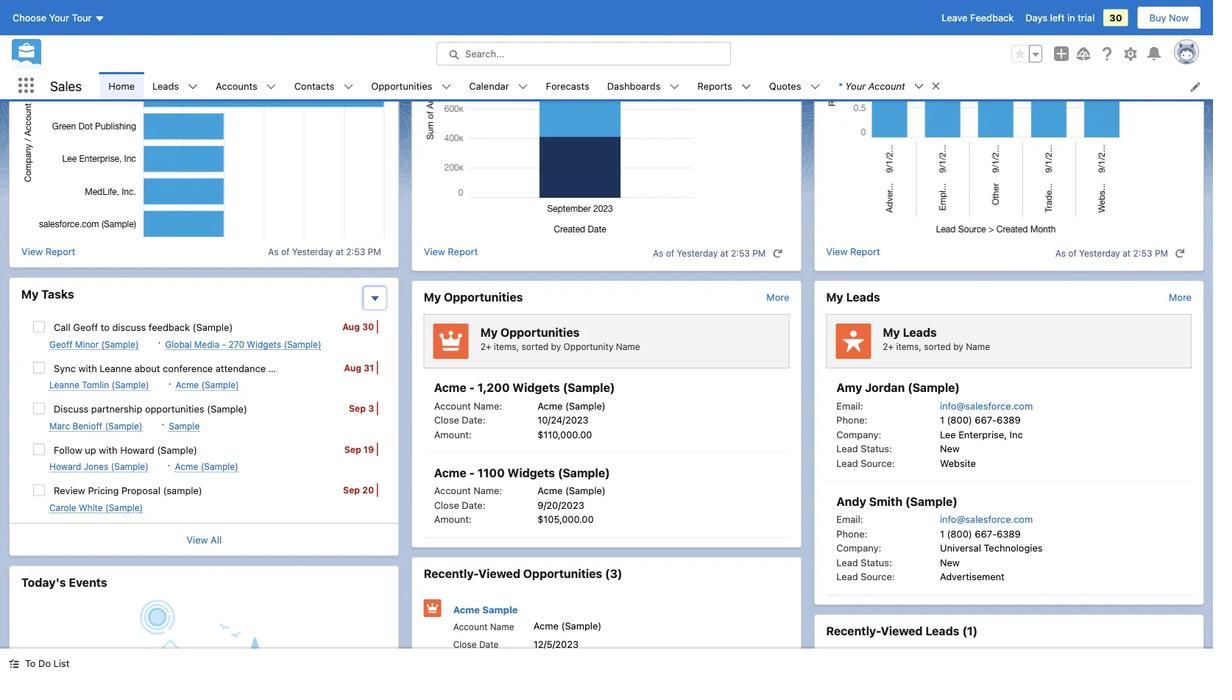 Task type: locate. For each thing, give the bounding box(es) containing it.
items, inside my opportunities 2+ items, sorted by opportunity name
[[494, 342, 519, 352]]

1 horizontal spatial items,
[[896, 342, 922, 352]]

geoff
[[73, 322, 98, 333], [49, 339, 73, 350]]

name: for 1,200
[[474, 400, 502, 412]]

close for acme - 1,200 widgets (sample)
[[434, 415, 459, 426]]

sorted for opportunities
[[522, 342, 549, 352]]

- left 270
[[222, 339, 226, 350]]

0 vertical spatial recently-
[[424, 567, 479, 581]]

1 vertical spatial date:
[[462, 500, 486, 511]]

1 vertical spatial sep
[[344, 445, 361, 455]]

667-
[[975, 415, 997, 426], [975, 529, 997, 540]]

0 vertical spatial 6389
[[997, 415, 1021, 426]]

667- up enterprise,
[[975, 415, 997, 426]]

account name: down 1100
[[434, 486, 502, 497]]

2 horizontal spatial of
[[1068, 248, 1077, 258]]

0 horizontal spatial report
[[45, 246, 75, 257]]

widgets right 1100
[[508, 466, 555, 480]]

2 name: from the top
[[474, 486, 502, 497]]

1 2+ from the left
[[480, 342, 491, 352]]

howard down follow
[[49, 462, 81, 472]]

my inside my opportunities 2+ items, sorted by opportunity name
[[480, 326, 498, 340]]

0 vertical spatial close date:
[[434, 415, 486, 426]]

1 horizontal spatial geoff
[[73, 322, 98, 333]]

your for tour
[[49, 12, 69, 23]]

view up my opportunities
[[424, 246, 445, 257]]

list
[[100, 72, 1213, 99]]

universal technologies
[[940, 543, 1043, 554]]

(800) up lee
[[947, 415, 972, 426]]

0 horizontal spatial viewed
[[479, 567, 520, 581]]

1 by from the left
[[551, 342, 561, 352]]

account name:
[[434, 400, 502, 412], [434, 486, 502, 497]]

view up my tasks
[[21, 246, 43, 257]]

1 vertical spatial geoff
[[49, 339, 73, 350]]

acme (sample) link for conference
[[176, 380, 239, 391]]

text default image for accounts
[[266, 82, 277, 92]]

view report link up my opportunities
[[424, 244, 478, 262]]

text default image left reports link
[[670, 82, 680, 92]]

dashboards list item
[[598, 72, 689, 99]]

list containing home
[[100, 72, 1213, 99]]

2:​53
[[346, 246, 365, 257], [731, 248, 750, 258], [1133, 248, 1153, 258]]

1 vertical spatial sample
[[482, 604, 518, 615]]

1 vertical spatial 667-
[[975, 529, 997, 540]]

with up tomlin
[[78, 363, 97, 374]]

1 up universal
[[940, 529, 944, 540]]

667- for amy jordan (sample)
[[975, 415, 997, 426]]

1 horizontal spatial by
[[954, 342, 964, 352]]

aug for call geoff to discuss feedback (sample)
[[342, 322, 360, 332]]

sorted up acme - 1,200 widgets (sample)
[[522, 342, 549, 352]]

2+ for my leads
[[883, 342, 894, 352]]

view all link
[[187, 534, 222, 546]]

sorted up amy jordan (sample)
[[924, 342, 951, 352]]

by inside my opportunities 2+ items, sorted by opportunity name
[[551, 342, 561, 352]]

contacts link
[[285, 72, 343, 99]]

1 (800) 667-6389 for andy smith (sample)
[[940, 529, 1021, 540]]

leave feedback link
[[942, 12, 1014, 23]]

0 vertical spatial 667-
[[975, 415, 997, 426]]

2+ up jordan
[[883, 342, 894, 352]]

1 info@salesforce.com from the top
[[940, 400, 1033, 412]]

widgets
[[247, 339, 281, 350], [513, 381, 560, 395], [508, 466, 555, 480]]

lead status: for amy
[[837, 444, 892, 455]]

global media - 270 widgets (sample) link
[[165, 339, 321, 350]]

3 text default image from the left
[[670, 82, 680, 92]]

your right *
[[845, 80, 866, 91]]

2 amount: from the top
[[434, 514, 472, 525]]

quotes list item
[[760, 72, 829, 99]]

1 horizontal spatial recently-
[[826, 625, 881, 639]]

0 vertical spatial lead status:
[[837, 444, 892, 455]]

0 vertical spatial viewed
[[479, 567, 520, 581]]

2 horizontal spatial 2:​53
[[1133, 248, 1153, 258]]

email: down the amy
[[837, 400, 863, 412]]

enterprise,
[[959, 429, 1007, 440]]

2 info@salesforce.com link from the top
[[940, 514, 1033, 525]]

1 (800) 667-6389 up lee enterprise, inc
[[940, 415, 1021, 426]]

global media - 270 widgets (sample)
[[165, 339, 321, 350]]

1 vertical spatial info@salesforce.com link
[[940, 514, 1033, 525]]

2 items, from the left
[[896, 342, 922, 352]]

1 new from the top
[[940, 444, 960, 455]]

my for my tasks
[[21, 287, 39, 301]]

6389 up inc
[[997, 415, 1021, 426]]

text default image inside 'dashboards' list item
[[670, 82, 680, 92]]

2 view report link from the left
[[424, 244, 478, 262]]

2 phone: from the top
[[837, 529, 867, 540]]

1 more link from the left
[[767, 292, 789, 303]]

1 6389 from the top
[[997, 415, 1021, 426]]

2 vertical spatial -
[[469, 466, 475, 480]]

2 (800) from the top
[[947, 529, 972, 540]]

account name: down 1,200
[[434, 400, 502, 412]]

2 horizontal spatial yesterday
[[1079, 248, 1120, 258]]

1 horizontal spatial at
[[720, 248, 728, 258]]

acme (sample) for acme - 1100 widgets (sample)
[[538, 486, 606, 497]]

1 date: from the top
[[462, 415, 486, 426]]

info@salesforce.com up universal technologies
[[940, 514, 1033, 525]]

list item
[[829, 72, 948, 99]]

tasks
[[41, 287, 74, 301]]

minor
[[75, 339, 99, 350]]

leads inside my leads 2+ items, sorted by name
[[903, 326, 937, 340]]

1 vertical spatial lead source:
[[837, 572, 895, 583]]

2 horizontal spatial report
[[850, 246, 880, 257]]

opportunities
[[371, 80, 432, 91], [444, 290, 523, 304], [501, 326, 580, 340], [523, 567, 602, 581]]

1 lead source: from the top
[[837, 458, 895, 469]]

2+ for my opportunities
[[480, 342, 491, 352]]

media
[[194, 339, 219, 350]]

new down universal
[[940, 557, 960, 568]]

0 vertical spatial widgets
[[247, 339, 281, 350]]

more link for amy jordan (sample)
[[1169, 292, 1192, 303]]

acme
[[176, 380, 199, 391], [434, 381, 466, 395], [538, 400, 563, 412], [175, 462, 198, 472], [434, 466, 466, 480], [538, 486, 563, 497], [453, 604, 480, 615], [534, 621, 559, 632]]

follow
[[54, 445, 82, 456]]

2 email: from the top
[[837, 514, 863, 525]]

1 vertical spatial new
[[940, 557, 960, 568]]

667- up universal technologies
[[975, 529, 997, 540]]

my opportunities link
[[424, 290, 523, 305]]

3 view report link from the left
[[826, 244, 880, 262]]

0 horizontal spatial geoff
[[49, 339, 73, 350]]

sales
[[50, 78, 82, 94]]

-
[[222, 339, 226, 350], [469, 381, 475, 395], [469, 466, 475, 480]]

0 vertical spatial account name:
[[434, 400, 502, 412]]

days left in trial
[[1026, 12, 1095, 23]]

text default image inside contacts list item
[[343, 82, 354, 92]]

2 by from the left
[[954, 342, 964, 352]]

info@salesforce.com link up universal technologies
[[940, 514, 1033, 525]]

leave feedback
[[942, 12, 1014, 23]]

0 horizontal spatial 2:​53
[[346, 246, 365, 257]]

1 vertical spatial lead status:
[[837, 557, 892, 568]]

email: down andy
[[837, 514, 863, 525]]

1 view report from the left
[[21, 246, 75, 257]]

0 horizontal spatial items,
[[494, 342, 519, 352]]

1 vertical spatial acme (sample) link
[[175, 462, 238, 473]]

your left tour at the top of page
[[49, 12, 69, 23]]

items, up 1,200
[[494, 342, 519, 352]]

0 vertical spatial (800)
[[947, 415, 972, 426]]

1 company: from the top
[[837, 429, 881, 440]]

lead status: up andy
[[837, 444, 892, 455]]

sorted
[[522, 342, 549, 352], [924, 342, 951, 352]]

aug
[[342, 322, 360, 332], [344, 363, 361, 373]]

0 vertical spatial date:
[[462, 415, 486, 426]]

website
[[940, 458, 976, 469]]

0 horizontal spatial howard
[[49, 462, 81, 472]]

1 horizontal spatial pm
[[753, 248, 766, 258]]

1 vertical spatial aug
[[344, 363, 361, 373]]

account inside list item
[[869, 80, 905, 91]]

1 vertical spatial account name:
[[434, 486, 502, 497]]

1 vertical spatial email:
[[837, 514, 863, 525]]

1 lead from the top
[[837, 444, 858, 455]]

date: down 1100
[[462, 500, 486, 511]]

to
[[25, 659, 36, 670]]

new
[[940, 444, 960, 455], [940, 557, 960, 568]]

howard jones (sample)
[[49, 462, 149, 472]]

lead source: up andy
[[837, 458, 895, 469]]

2 account name: from the top
[[434, 486, 502, 497]]

source: for jordan
[[861, 458, 895, 469]]

text default image inside accounts list item
[[266, 82, 277, 92]]

leads
[[152, 80, 179, 91], [846, 290, 880, 304], [903, 326, 937, 340], [926, 625, 960, 639]]

1 email: from the top
[[837, 400, 863, 412]]

1 vertical spatial 1
[[940, 529, 944, 540]]

1 vertical spatial phone:
[[837, 529, 867, 540]]

status: for jordan
[[861, 444, 892, 455]]

1 lead status: from the top
[[837, 444, 892, 455]]

items,
[[494, 342, 519, 352], [896, 342, 922, 352]]

new for andy smith (sample)
[[940, 557, 960, 568]]

text default image inside opportunities list item
[[441, 82, 451, 92]]

search... button
[[437, 42, 731, 66]]

widgets right 270
[[247, 339, 281, 350]]

2 horizontal spatial name
[[966, 342, 990, 352]]

2 horizontal spatial view report link
[[826, 244, 880, 262]]

0 vertical spatial 1 (800) 667-6389
[[940, 415, 1021, 426]]

review pricing proposal (sample) carole white (sample)
[[49, 486, 202, 513]]

1 667- from the top
[[975, 415, 997, 426]]

pm
[[368, 246, 381, 257], [753, 248, 766, 258], [1155, 248, 1168, 258]]

0 horizontal spatial view report
[[21, 246, 75, 257]]

0 horizontal spatial name
[[490, 622, 514, 632]]

2 text default image from the left
[[441, 82, 451, 92]]

1 vertical spatial leanne
[[49, 380, 79, 391]]

date:
[[462, 415, 486, 426], [462, 500, 486, 511]]

tour
[[72, 12, 92, 23]]

0 vertical spatial amount:
[[434, 429, 472, 440]]

1 vertical spatial howard
[[49, 462, 81, 472]]

0 vertical spatial geoff
[[73, 322, 98, 333]]

0 vertical spatial source:
[[861, 458, 895, 469]]

acme up the 9/20/2023
[[538, 486, 563, 497]]

2 horizontal spatial as of yesterday at 2:​53 pm
[[1055, 248, 1168, 258]]

status: up smith
[[861, 444, 892, 455]]

view report up my leads link
[[826, 246, 880, 257]]

12/5/2023
[[534, 639, 579, 650]]

1 (800) 667-6389 up universal technologies
[[940, 529, 1021, 540]]

leanne up leanne tomlin (sample)
[[100, 363, 132, 374]]

acme (sample) up 10/24/2023
[[538, 400, 606, 412]]

1 vertical spatial recently-
[[826, 625, 881, 639]]

(800) up universal
[[947, 529, 972, 540]]

view report up my tasks
[[21, 246, 75, 257]]

viewed up 'acme sample'
[[479, 567, 520, 581]]

by
[[551, 342, 561, 352], [954, 342, 964, 352]]

info@salesforce.com link up enterprise,
[[940, 400, 1033, 412]]

0 vertical spatial sample
[[169, 421, 200, 431]]

amount: for acme - 1100 widgets (sample)
[[434, 514, 472, 525]]

leanne
[[100, 363, 132, 374], [49, 380, 79, 391]]

2 lead status: from the top
[[837, 557, 892, 568]]

1 source: from the top
[[861, 458, 895, 469]]

2 667- from the top
[[975, 529, 997, 540]]

report up my opportunities
[[448, 246, 478, 257]]

text default image right * your account
[[931, 81, 941, 91]]

acme (sample) for acme sample
[[534, 621, 602, 632]]

new for amy jordan (sample)
[[940, 444, 960, 455]]

1 horizontal spatial view report
[[424, 246, 478, 257]]

items, up amy jordan (sample)
[[896, 342, 922, 352]]

sep left 20
[[343, 486, 360, 496]]

sample up account name at the bottom of the page
[[482, 604, 518, 615]]

recently-
[[424, 567, 479, 581], [826, 625, 881, 639]]

as of yesterday at 2:​53 pm
[[268, 246, 381, 257], [653, 248, 766, 258], [1055, 248, 1168, 258]]

0 vertical spatial email:
[[837, 400, 863, 412]]

1 1 (800) 667-6389 from the top
[[940, 415, 1021, 426]]

270
[[229, 339, 244, 350]]

text default image inside quotes list item
[[810, 82, 820, 92]]

0 vertical spatial new
[[940, 444, 960, 455]]

review pricing proposal (sample) link
[[54, 486, 202, 497]]

calendar
[[469, 80, 509, 91]]

2+ up 1,200
[[480, 342, 491, 352]]

0 vertical spatial close
[[434, 415, 459, 426]]

2 horizontal spatial at
[[1123, 248, 1131, 258]]

0 horizontal spatial yesterday
[[292, 246, 333, 257]]

at
[[336, 246, 344, 257], [720, 248, 728, 258], [1123, 248, 1131, 258]]

2 more from the left
[[1169, 292, 1192, 303]]

2 lead source: from the top
[[837, 572, 895, 583]]

report
[[45, 246, 75, 257], [448, 246, 478, 257], [850, 246, 880, 257]]

leads inside 'list item'
[[152, 80, 179, 91]]

report up tasks
[[45, 246, 75, 257]]

your for account
[[845, 80, 866, 91]]

20
[[362, 486, 374, 496]]

review
[[54, 486, 85, 497]]

(800) for andy smith (sample)
[[947, 529, 972, 540]]

new down lee
[[940, 444, 960, 455]]

your inside list item
[[845, 80, 866, 91]]

1 horizontal spatial viewed
[[881, 625, 923, 639]]

1 (800) from the top
[[947, 415, 972, 426]]

view report
[[21, 246, 75, 257], [424, 246, 478, 257], [826, 246, 880, 257]]

source:
[[861, 458, 895, 469], [861, 572, 895, 583]]

0 horizontal spatial by
[[551, 342, 561, 352]]

1 horizontal spatial report
[[448, 246, 478, 257]]

status: for smith
[[861, 557, 892, 568]]

company: down the amy
[[837, 429, 881, 440]]

text default image inside reports list item
[[741, 82, 751, 92]]

name inside my opportunities 2+ items, sorted by opportunity name
[[616, 342, 640, 352]]

2 6389 from the top
[[997, 529, 1021, 540]]

1 vertical spatial info@salesforce.com
[[940, 514, 1033, 525]]

sep left 19
[[344, 445, 361, 455]]

1 vertical spatial 30
[[362, 322, 374, 332]]

text default image inside list item
[[914, 81, 924, 92]]

acme (sample) link down conference
[[176, 380, 239, 391]]

1 horizontal spatial sorted
[[924, 342, 951, 352]]

1 more from the left
[[767, 292, 789, 303]]

items, for leads
[[896, 342, 922, 352]]

2 1 (800) 667-6389 from the top
[[940, 529, 1021, 540]]

company: down andy
[[837, 543, 881, 554]]

text default image right reports
[[741, 82, 751, 92]]

0 vertical spatial 30
[[1110, 12, 1122, 23]]

info@salesforce.com link for amy jordan (sample)
[[940, 400, 1033, 412]]

1 horizontal spatial name
[[616, 342, 640, 352]]

by up amy jordan (sample)
[[954, 342, 964, 352]]

close date: down 1,200
[[434, 415, 486, 426]]

name: down 1100
[[474, 486, 502, 497]]

0 horizontal spatial leanne
[[49, 380, 79, 391]]

close date: down 1100
[[434, 500, 486, 511]]

name inside my leads 2+ items, sorted by name
[[966, 342, 990, 352]]

view report link up my leads link
[[826, 244, 880, 262]]

0 horizontal spatial your
[[49, 12, 69, 23]]

3 report from the left
[[850, 246, 880, 257]]

email: for amy
[[837, 400, 863, 412]]

group
[[1012, 45, 1042, 63]]

info@salesforce.com up enterprise,
[[940, 400, 1033, 412]]

advertisement
[[940, 572, 1005, 583]]

more
[[767, 292, 789, 303], [1169, 292, 1192, 303]]

call geoff to discuss feedback (sample)
[[54, 322, 233, 333]]

2 date: from the top
[[462, 500, 486, 511]]

date: down 1,200
[[462, 415, 486, 426]]

howard up proposal
[[120, 445, 154, 456]]

source: up smith
[[861, 458, 895, 469]]

2+ inside my leads 2+ items, sorted by name
[[883, 342, 894, 352]]

text default image inside calendar list item
[[518, 82, 528, 92]]

company:
[[837, 429, 881, 440], [837, 543, 881, 554]]

viewed
[[479, 567, 520, 581], [881, 625, 923, 639]]

by inside my leads 2+ items, sorted by name
[[954, 342, 964, 352]]

1 vertical spatial viewed
[[881, 625, 923, 639]]

buy now
[[1150, 12, 1189, 23]]

up
[[85, 445, 96, 456]]

close for acme - 1100 widgets (sample)
[[434, 500, 459, 511]]

text default image
[[931, 81, 941, 91], [441, 82, 451, 92], [670, 82, 680, 92], [741, 82, 751, 92]]

text default image for dashboards
[[670, 82, 680, 92]]

as of yesterday at 2:​53 pm for 2nd view report 'link'
[[653, 248, 766, 258]]

1 status: from the top
[[861, 444, 892, 455]]

acme (sample) up (sample) at left
[[175, 462, 238, 472]]

accounts list item
[[207, 72, 285, 99]]

2 more link from the left
[[1169, 292, 1192, 303]]

- left 1100
[[469, 466, 475, 480]]

2 company: from the top
[[837, 543, 881, 554]]

1 horizontal spatial howard
[[120, 445, 154, 456]]

1 text default image from the left
[[931, 81, 941, 91]]

view report up my opportunities
[[424, 246, 478, 257]]

status:
[[861, 444, 892, 455], [861, 557, 892, 568]]

widgets up 10/24/2023
[[513, 381, 560, 395]]

text default image
[[914, 81, 924, 92], [188, 82, 198, 92], [266, 82, 277, 92], [343, 82, 354, 92], [518, 82, 528, 92], [810, 82, 820, 92], [773, 248, 783, 259], [1175, 248, 1185, 259], [9, 659, 19, 670]]

1 horizontal spatial as of yesterday at 2:​53 pm
[[653, 248, 766, 258]]

30 right trial
[[1110, 12, 1122, 23]]

1 name: from the top
[[474, 400, 502, 412]]

calendar list item
[[460, 72, 537, 99]]

1 amount: from the top
[[434, 429, 472, 440]]

0 horizontal spatial sorted
[[522, 342, 549, 352]]

0 vertical spatial phone:
[[837, 415, 867, 426]]

6389 up technologies
[[997, 529, 1021, 540]]

amy jordan (sample)
[[837, 381, 960, 395]]

2 sorted from the left
[[924, 342, 951, 352]]

30
[[1110, 12, 1122, 23], [362, 322, 374, 332]]

conference
[[163, 363, 213, 374]]

(800) for amy jordan (sample)
[[947, 415, 972, 426]]

accounts
[[216, 80, 257, 91]]

sorted inside my leads 2+ items, sorted by name
[[924, 342, 951, 352]]

with right up
[[99, 445, 118, 456]]

1 close date: from the top
[[434, 415, 486, 426]]

contacts list item
[[285, 72, 362, 99]]

account for acme - 1,200 widgets (sample)
[[434, 400, 471, 412]]

name: for 1100
[[474, 486, 502, 497]]

close
[[434, 415, 459, 426], [434, 500, 459, 511], [453, 640, 477, 650]]

carole
[[49, 503, 76, 513]]

1 1 from the top
[[940, 415, 944, 426]]

widgets for acme - 1,200 widgets (sample)
[[513, 381, 560, 395]]

(sample) inside review pricing proposal (sample) carole white (sample)
[[105, 503, 143, 513]]

lead status: down andy
[[837, 557, 892, 568]]

text default image inside list item
[[931, 81, 941, 91]]

6389 for amy jordan (sample)
[[997, 415, 1021, 426]]

1 phone: from the top
[[837, 415, 867, 426]]

forecasts link
[[537, 72, 598, 99]]

2 vertical spatial close
[[453, 640, 477, 650]]

text default image inside leads 'list item'
[[188, 82, 198, 92]]

lead source: for andy
[[837, 572, 895, 583]]

3 lead from the top
[[837, 557, 858, 568]]

sep left 3
[[349, 404, 366, 414]]

acme (sample) up the 9/20/2023
[[538, 486, 606, 497]]

1 account name: from the top
[[434, 400, 502, 412]]

1 for amy jordan (sample)
[[940, 415, 944, 426]]

jones
[[84, 462, 108, 472]]

aug up aug 31
[[342, 322, 360, 332]]

- left 1,200
[[469, 381, 475, 395]]

lead source: up recently-viewed leads (1)
[[837, 572, 895, 583]]

2 new from the top
[[940, 557, 960, 568]]

text default image inside the to do list button
[[9, 659, 19, 670]]

2+
[[480, 342, 491, 352], [883, 342, 894, 352]]

1 vertical spatial close
[[434, 500, 459, 511]]

home
[[108, 80, 135, 91]]

0 vertical spatial 1
[[940, 415, 944, 426]]

text default image for calendar
[[518, 82, 528, 92]]

more link
[[767, 292, 789, 303], [1169, 292, 1192, 303]]

1 horizontal spatial leanne
[[100, 363, 132, 374]]

1 horizontal spatial with
[[99, 445, 118, 456]]

(sample)
[[193, 322, 233, 333], [101, 339, 139, 350], [284, 339, 321, 350], [268, 363, 309, 374], [112, 380, 149, 391], [201, 380, 239, 391], [563, 381, 615, 395], [908, 381, 960, 395], [565, 400, 606, 412], [207, 404, 247, 415], [105, 421, 142, 431], [157, 445, 197, 456], [111, 462, 149, 472], [201, 462, 238, 472], [558, 466, 610, 480], [565, 486, 606, 497], [905, 495, 958, 509], [105, 503, 143, 513], [561, 621, 602, 632]]

recently-viewed leads (1)
[[826, 625, 978, 639]]

0 vertical spatial with
[[78, 363, 97, 374]]

1 for andy smith (sample)
[[940, 529, 944, 540]]

sync with leanne about conference attendance (sample)
[[54, 363, 309, 374]]

0 vertical spatial aug
[[342, 322, 360, 332]]

phone: down andy
[[837, 529, 867, 540]]

widgets for acme - 1100 widgets (sample)
[[508, 466, 555, 480]]

1 vertical spatial -
[[469, 381, 475, 395]]

leanne down sync
[[49, 380, 79, 391]]

0 vertical spatial info@salesforce.com
[[940, 400, 1033, 412]]

2 1 from the top
[[940, 529, 944, 540]]

at for 2nd view report 'link'
[[720, 248, 728, 258]]

0 vertical spatial howard
[[120, 445, 154, 456]]

sample
[[169, 421, 200, 431], [482, 604, 518, 615]]

name: down 1,200
[[474, 400, 502, 412]]

viewed left the (1)
[[881, 625, 923, 639]]

view report link up my tasks
[[21, 244, 75, 259]]

geoff down call
[[49, 339, 73, 350]]

info@salesforce.com link for andy smith (sample)
[[940, 514, 1033, 525]]

0 horizontal spatial view report link
[[21, 244, 75, 259]]

acme (sample) up 12/5/2023
[[534, 621, 602, 632]]

report up my leads link
[[850, 246, 880, 257]]

1 horizontal spatial more link
[[1169, 292, 1192, 303]]

your inside dropdown button
[[49, 12, 69, 23]]

geoff up minor
[[73, 322, 98, 333]]

4 text default image from the left
[[741, 82, 751, 92]]

2 2+ from the left
[[883, 342, 894, 352]]

text default image left the calendar link in the top left of the page
[[441, 82, 451, 92]]

1 horizontal spatial as
[[653, 248, 663, 258]]

by left the opportunity
[[551, 342, 561, 352]]

* your account
[[838, 80, 905, 91]]

view all
[[187, 534, 222, 546]]

info@salesforce.com for amy jordan (sample)
[[940, 400, 1033, 412]]

viewed for leads
[[881, 625, 923, 639]]

phone: down the amy
[[837, 415, 867, 426]]

source: up recently-viewed leads (1)
[[861, 572, 895, 583]]

2 status: from the top
[[861, 557, 892, 568]]

pricing
[[88, 486, 119, 497]]

2 info@salesforce.com from the top
[[940, 514, 1033, 525]]

1 horizontal spatial your
[[845, 80, 866, 91]]

2 close date: from the top
[[434, 500, 486, 511]]

items, inside my leads 2+ items, sorted by name
[[896, 342, 922, 352]]

opportunities inside my opportunities 2+ items, sorted by opportunity name
[[501, 326, 580, 340]]

1 up lee
[[940, 415, 944, 426]]

0 horizontal spatial with
[[78, 363, 97, 374]]

call
[[54, 322, 70, 333]]

1 (800) 667-6389
[[940, 415, 1021, 426], [940, 529, 1021, 540]]

31
[[364, 363, 374, 373]]

by for leads
[[954, 342, 964, 352]]

6389 for andy smith (sample)
[[997, 529, 1021, 540]]

acme (sample) link up (sample) at left
[[175, 462, 238, 473]]

smith
[[869, 495, 903, 509]]

lead source: for amy
[[837, 458, 895, 469]]

aug left 31
[[344, 363, 361, 373]]

sorted inside my opportunities 2+ items, sorted by opportunity name
[[522, 342, 549, 352]]

acme (sample) for acme - 1,200 widgets (sample)
[[538, 400, 606, 412]]

to
[[101, 322, 110, 333]]

667- for andy smith (sample)
[[975, 529, 997, 540]]

2 vertical spatial sep
[[343, 486, 360, 496]]

1 info@salesforce.com link from the top
[[940, 400, 1033, 412]]

sample down opportunities
[[169, 421, 200, 431]]

2 source: from the top
[[861, 572, 895, 583]]

recently- for recently-viewed opportunities (3)
[[424, 567, 479, 581]]

info@salesforce.com
[[940, 400, 1033, 412], [940, 514, 1033, 525]]

text default image for reports
[[741, 82, 751, 92]]

1 items, from the left
[[494, 342, 519, 352]]

text default image for contacts
[[343, 82, 354, 92]]

view left all
[[187, 534, 208, 546]]

today's
[[21, 576, 66, 590]]

2+ inside my opportunities 2+ items, sorted by opportunity name
[[480, 342, 491, 352]]

1 sorted from the left
[[522, 342, 549, 352]]

0 vertical spatial your
[[49, 12, 69, 23]]



Task type: vqa. For each thing, say whether or not it's contained in the screenshot.
MY TASKS
yes



Task type: describe. For each thing, give the bounding box(es) containing it.
widgets inside global media - 270 widgets (sample) link
[[247, 339, 281, 350]]

today's events
[[21, 576, 107, 590]]

sep for follow up with howard (sample)
[[344, 445, 361, 455]]

date
[[479, 640, 499, 650]]

my leads 2+ items, sorted by name
[[883, 326, 990, 352]]

account name
[[453, 622, 514, 632]]

trial
[[1078, 12, 1095, 23]]

phone: for andy
[[837, 529, 867, 540]]

1 horizontal spatial 2:​53
[[731, 248, 750, 258]]

days
[[1026, 12, 1048, 23]]

acme up (sample) at left
[[175, 462, 198, 472]]

list item containing *
[[829, 72, 948, 99]]

info@salesforce.com for andy smith (sample)
[[940, 514, 1033, 525]]

text default image for leads
[[188, 82, 198, 92]]

phone: for amy
[[837, 415, 867, 426]]

feedback
[[970, 12, 1014, 23]]

as of yesterday at 2:​53 pm for first view report 'link' from the right
[[1055, 248, 1168, 258]]

acme (sample) link for (sample)
[[175, 462, 238, 473]]

my leads link
[[826, 290, 880, 305]]

accounts link
[[207, 72, 266, 99]]

company: for andy
[[837, 543, 881, 554]]

tomlin
[[82, 380, 109, 391]]

my tasks
[[21, 287, 74, 301]]

now
[[1169, 12, 1189, 23]]

acme up 10/24/2023
[[538, 400, 563, 412]]

1 view report link from the left
[[21, 244, 75, 259]]

my for my leads
[[826, 290, 844, 304]]

recently- for recently-viewed leads (1)
[[826, 625, 881, 639]]

sep 19
[[344, 445, 374, 455]]

buy
[[1150, 12, 1166, 23]]

reports
[[698, 80, 732, 91]]

lead status: for andy
[[837, 557, 892, 568]]

more for amy jordan (sample)
[[1169, 292, 1192, 303]]

choose
[[13, 12, 46, 23]]

2 horizontal spatial pm
[[1155, 248, 1168, 258]]

2 horizontal spatial as
[[1055, 248, 1066, 258]]

source: for smith
[[861, 572, 895, 583]]

0 horizontal spatial sample
[[169, 421, 200, 431]]

call geoff to discuss feedback (sample) link
[[54, 322, 233, 333]]

1 report from the left
[[45, 246, 75, 257]]

sep for discuss partnership opportunities (sample)
[[349, 404, 366, 414]]

discuss partnership opportunities (sample)
[[54, 404, 247, 415]]

4 lead from the top
[[837, 572, 858, 583]]

andy smith (sample)
[[837, 495, 958, 509]]

left
[[1050, 12, 1065, 23]]

account name: for 1,200
[[434, 400, 502, 412]]

leads list item
[[144, 72, 207, 99]]

aug 30
[[342, 322, 374, 332]]

at for first view report 'link' from the right
[[1123, 248, 1131, 258]]

1 horizontal spatial of
[[666, 248, 674, 258]]

text default image for opportunities
[[441, 82, 451, 92]]

reports list item
[[689, 72, 760, 99]]

jordan
[[865, 381, 905, 395]]

sample link
[[169, 421, 200, 432]]

account for acme - 1100 widgets (sample)
[[434, 486, 471, 497]]

more link for acme - 1,200 widgets (sample)
[[767, 292, 789, 303]]

1 vertical spatial with
[[99, 445, 118, 456]]

acme down conference
[[176, 380, 199, 391]]

geoff minor (sample) link
[[49, 339, 139, 350]]

text default image for *
[[914, 81, 924, 92]]

andy
[[837, 495, 866, 509]]

view up my leads link
[[826, 246, 848, 257]]

geoff minor (sample)
[[49, 339, 139, 350]]

date: for 1100
[[462, 500, 486, 511]]

19
[[364, 445, 374, 455]]

$105,000.00
[[538, 514, 594, 525]]

partnership
[[91, 404, 142, 415]]

choose your tour button
[[12, 6, 106, 29]]

date: for 1,200
[[462, 415, 486, 426]]

my leads
[[826, 290, 880, 304]]

2 report from the left
[[448, 246, 478, 257]]

technologies
[[984, 543, 1043, 554]]

my for my opportunities
[[424, 290, 441, 304]]

acme left 1,200
[[434, 381, 466, 395]]

about
[[135, 363, 160, 374]]

marc
[[49, 421, 70, 431]]

feedback
[[149, 322, 190, 333]]

$110,000.00
[[538, 429, 592, 440]]

amount: for acme - 1,200 widgets (sample)
[[434, 429, 472, 440]]

quotes link
[[760, 72, 810, 99]]

acme - 1,200 widgets (sample)
[[434, 381, 615, 395]]

(3)
[[605, 567, 622, 581]]

9/20/2023
[[538, 500, 584, 511]]

quotes
[[769, 80, 801, 91]]

2 view report from the left
[[424, 246, 478, 257]]

close date: for 1100
[[434, 500, 486, 511]]

company: for amy
[[837, 429, 881, 440]]

1 horizontal spatial yesterday
[[677, 248, 718, 258]]

search...
[[465, 48, 505, 59]]

carole white (sample) link
[[49, 503, 143, 514]]

account name: for 1100
[[434, 486, 502, 497]]

1,200
[[478, 381, 510, 395]]

3
[[368, 404, 374, 414]]

marc benioff (sample) link
[[49, 421, 142, 432]]

opportunities
[[145, 404, 204, 415]]

acme left 1100
[[434, 466, 466, 480]]

text default image for quotes
[[810, 82, 820, 92]]

account for acme sample
[[453, 622, 488, 632]]

global
[[165, 339, 192, 350]]

acme (sample) down conference
[[176, 380, 239, 391]]

0 horizontal spatial 30
[[362, 322, 374, 332]]

sync
[[54, 363, 76, 374]]

buy now button
[[1137, 6, 1201, 29]]

events
[[69, 576, 107, 590]]

- for acme - 1,200 widgets (sample)
[[469, 381, 475, 395]]

dashboards
[[607, 80, 661, 91]]

forecasts
[[546, 80, 590, 91]]

viewed for opportunities
[[479, 567, 520, 581]]

marc benioff (sample)
[[49, 421, 142, 431]]

opportunities inside "link"
[[371, 80, 432, 91]]

leave
[[942, 12, 968, 23]]

acme sample
[[453, 604, 518, 615]]

aug for sync with leanne about conference attendance (sample)
[[344, 363, 361, 373]]

by for opportunities
[[551, 342, 561, 352]]

in
[[1067, 12, 1075, 23]]

do
[[38, 659, 51, 670]]

email: for andy
[[837, 514, 863, 525]]

my opportunities
[[424, 290, 523, 304]]

attendance
[[216, 363, 266, 374]]

0 horizontal spatial as
[[268, 246, 279, 257]]

follow up with howard (sample)
[[54, 445, 197, 456]]

calendar link
[[460, 72, 518, 99]]

acme up account name at the bottom of the page
[[453, 604, 480, 615]]

aug 31
[[344, 363, 374, 373]]

sync with leanne about conference attendance (sample) link
[[54, 363, 309, 374]]

contacts
[[294, 80, 334, 91]]

acme - 1100 widgets (sample)
[[434, 466, 610, 480]]

- for acme - 1100 widgets (sample)
[[469, 466, 475, 480]]

sorted for leads
[[924, 342, 951, 352]]

3 view report from the left
[[826, 246, 880, 257]]

items, for opportunities
[[494, 342, 519, 352]]

opportunities list item
[[362, 72, 460, 99]]

close date: for 1,200
[[434, 415, 486, 426]]

0 horizontal spatial at
[[336, 246, 344, 257]]

0 horizontal spatial as of yesterday at 2:​53 pm
[[268, 246, 381, 257]]

sep 20
[[343, 486, 374, 496]]

my opportunities 2+ items, sorted by opportunity name
[[480, 326, 640, 352]]

discuss
[[54, 404, 89, 415]]

1 (800) 667-6389 for amy jordan (sample)
[[940, 415, 1021, 426]]

my inside my leads 2+ items, sorted by name
[[883, 326, 900, 340]]

0 horizontal spatial pm
[[368, 246, 381, 257]]

10/24/2023
[[538, 415, 589, 426]]

0 horizontal spatial of
[[281, 246, 290, 257]]

acme up 12/5/2023
[[534, 621, 559, 632]]

opportunity
[[564, 342, 614, 352]]

(1)
[[962, 625, 978, 639]]

leads link
[[144, 72, 188, 99]]

close for acme sample
[[453, 640, 477, 650]]

inc
[[1010, 429, 1023, 440]]

*
[[838, 80, 842, 91]]

1100
[[478, 466, 505, 480]]

0 vertical spatial -
[[222, 339, 226, 350]]

proposal
[[121, 486, 160, 497]]

amy
[[837, 381, 862, 395]]

2 lead from the top
[[837, 458, 858, 469]]

more for acme - 1,200 widgets (sample)
[[767, 292, 789, 303]]

1 horizontal spatial 30
[[1110, 12, 1122, 23]]

universal
[[940, 543, 981, 554]]



